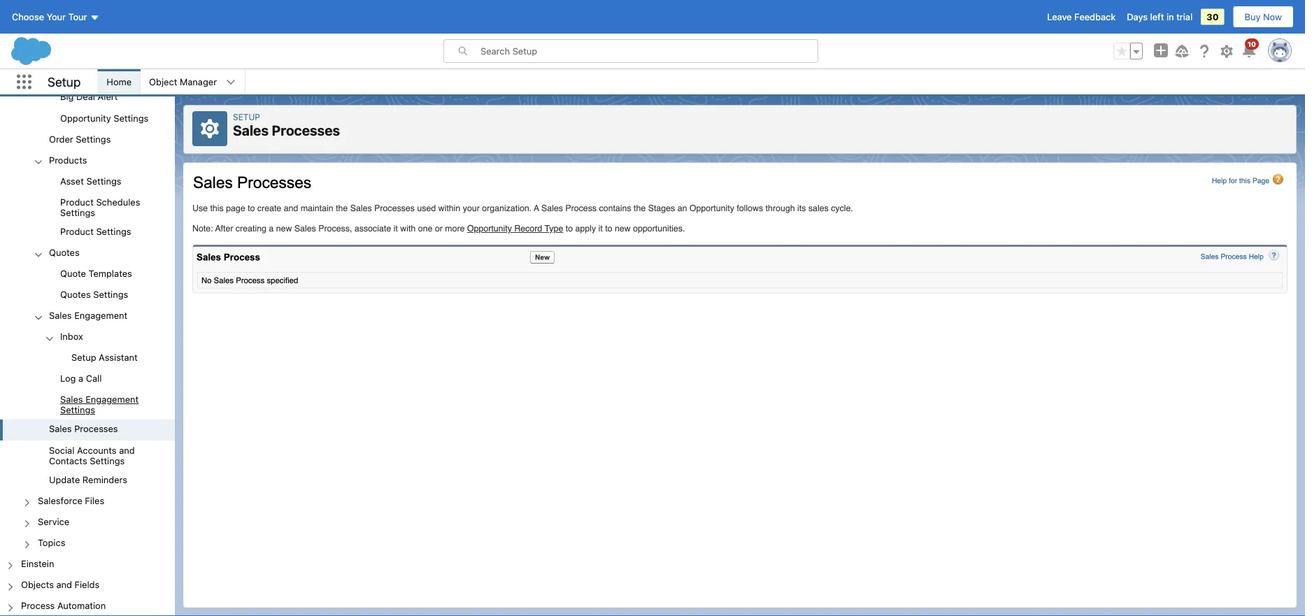 Task type: vqa. For each thing, say whether or not it's contained in the screenshot.
leftmost The Setup
no



Task type: describe. For each thing, give the bounding box(es) containing it.
schedules
[[96, 197, 140, 207]]

settings inside product schedules settings
[[60, 207, 95, 218]]

setup for sales
[[233, 112, 260, 122]]

object manager link
[[141, 69, 225, 94]]

topics link
[[38, 537, 65, 550]]

0 vertical spatial setup
[[48, 74, 81, 89]]

order settings
[[49, 134, 111, 144]]

order
[[49, 134, 73, 144]]

settings down opportunity
[[76, 134, 111, 144]]

big
[[60, 91, 74, 102]]

setup link
[[233, 112, 260, 122]]

quotes settings link
[[60, 289, 128, 302]]

sales inside setup sales processes
[[233, 122, 269, 139]]

sales engagement settings
[[60, 394, 139, 415]]

group containing inbox
[[0, 327, 175, 420]]

salesforce files
[[38, 495, 104, 506]]

in
[[1167, 12, 1174, 22]]

settings inside 'link'
[[96, 226, 131, 237]]

opportunity settings
[[60, 112, 149, 123]]

einstein
[[21, 558, 54, 569]]

manager
[[180, 77, 217, 87]]

process automation
[[21, 600, 106, 611]]

leave
[[1047, 12, 1072, 22]]

update reminders link
[[49, 474, 127, 487]]

setup assistant link
[[71, 352, 138, 365]]

product settings link
[[60, 226, 131, 239]]

setup sales processes
[[233, 112, 340, 139]]

feedback
[[1075, 12, 1116, 22]]

home
[[107, 77, 132, 87]]

settings inside "link"
[[86, 176, 121, 186]]

reminders
[[82, 474, 127, 485]]

sales for sales processes
[[49, 424, 72, 434]]

opportunity
[[60, 112, 111, 123]]

days left in trial
[[1127, 12, 1193, 22]]

objects and fields
[[21, 579, 100, 590]]

choose your tour button
[[11, 6, 100, 28]]

salesforce
[[38, 495, 82, 506]]

days
[[1127, 12, 1148, 22]]

tour
[[68, 12, 87, 22]]

process automation link
[[21, 600, 106, 613]]

10 button
[[1241, 38, 1259, 59]]

object
[[149, 77, 177, 87]]

choose your tour
[[12, 12, 87, 22]]

templates
[[89, 268, 132, 279]]

accounts
[[77, 445, 117, 455]]

quotes settings
[[60, 289, 128, 300]]

sales engagement settings link
[[60, 394, 175, 415]]

asset settings
[[60, 176, 121, 186]]

group containing asset settings
[[0, 171, 175, 243]]

files
[[85, 495, 104, 506]]

social accounts and contacts settings
[[49, 445, 135, 466]]

social
[[49, 445, 74, 455]]

assistant
[[99, 352, 138, 363]]

sales processes link
[[49, 424, 118, 436]]

now
[[1263, 12, 1282, 22]]

setup for assistant
[[71, 352, 96, 363]]

Search Setup text field
[[481, 40, 818, 62]]

settings inside sales engagement settings
[[60, 405, 95, 415]]

30
[[1207, 12, 1219, 22]]

quote
[[60, 268, 86, 279]]

settings down alert
[[114, 112, 149, 123]]

and inside social accounts and contacts settings
[[119, 445, 135, 455]]

leave feedback
[[1047, 12, 1116, 22]]

a
[[78, 373, 83, 384]]

service
[[38, 516, 69, 527]]

contacts
[[49, 455, 87, 466]]

quote templates
[[60, 268, 132, 279]]

buy now button
[[1233, 6, 1294, 28]]

sales processes tree item
[[0, 420, 175, 441]]

group containing quote templates
[[0, 264, 175, 306]]

10
[[1248, 40, 1256, 48]]

asset settings link
[[60, 176, 121, 188]]



Task type: locate. For each thing, give the bounding box(es) containing it.
alert
[[98, 91, 118, 102]]

sales down 'log'
[[60, 394, 83, 405]]

opportunity settings link
[[60, 112, 149, 125]]

product inside product schedules settings
[[60, 197, 94, 207]]

product up quotes link
[[60, 226, 94, 237]]

home link
[[98, 69, 140, 94]]

buy now
[[1245, 12, 1282, 22]]

choose
[[12, 12, 44, 22]]

0 vertical spatial quotes
[[49, 247, 80, 258]]

product
[[60, 197, 94, 207], [60, 226, 94, 237]]

product for product schedules settings
[[60, 197, 94, 207]]

sales engagement
[[49, 310, 127, 321]]

object manager
[[149, 77, 217, 87]]

setup inside setup sales processes
[[233, 112, 260, 122]]

update
[[49, 474, 80, 485]]

engagement down quotes settings link on the top left of the page
[[74, 310, 127, 321]]

sales down setup link
[[233, 122, 269, 139]]

setup assistant
[[71, 352, 138, 363]]

2 vertical spatial setup
[[71, 352, 96, 363]]

0 horizontal spatial processes
[[74, 424, 118, 434]]

quotes link
[[49, 247, 80, 260]]

1 vertical spatial product
[[60, 226, 94, 237]]

quotes up quote at the top of page
[[49, 247, 80, 258]]

sales for sales engagement
[[49, 310, 72, 321]]

engagement for sales engagement
[[74, 310, 127, 321]]

product schedules settings link
[[60, 197, 175, 218]]

sales engagement link
[[49, 310, 127, 323]]

fields
[[75, 579, 100, 590]]

salesforce files link
[[38, 495, 104, 508]]

group
[[0, 0, 175, 554], [0, 0, 175, 491], [1114, 43, 1143, 59], [0, 87, 175, 129], [0, 171, 175, 243], [0, 264, 175, 306], [0, 327, 175, 420]]

einstein link
[[21, 558, 54, 571]]

quotes inside group
[[60, 289, 91, 300]]

products tree item
[[0, 150, 175, 243]]

process
[[21, 600, 55, 611]]

1 vertical spatial engagement
[[85, 394, 139, 405]]

processes inside setup sales processes
[[272, 122, 340, 139]]

log a call link
[[60, 373, 102, 386]]

1 vertical spatial and
[[56, 579, 72, 590]]

settings inside quotes tree item
[[93, 289, 128, 300]]

1 vertical spatial setup
[[233, 112, 260, 122]]

and right accounts
[[119, 445, 135, 455]]

settings up sales processes
[[60, 405, 95, 415]]

inbox
[[60, 331, 83, 342]]

social accounts and contacts settings link
[[49, 445, 175, 466]]

topics
[[38, 537, 65, 548]]

buy
[[1245, 12, 1261, 22]]

trial
[[1177, 12, 1193, 22]]

1 product from the top
[[60, 197, 94, 207]]

and up process automation
[[56, 579, 72, 590]]

product for product settings
[[60, 226, 94, 237]]

2 product from the top
[[60, 226, 94, 237]]

quotes
[[49, 247, 80, 258], [60, 289, 91, 300]]

big deal alert
[[60, 91, 118, 102]]

1 vertical spatial quotes
[[60, 289, 91, 300]]

1 horizontal spatial and
[[119, 445, 135, 455]]

sales
[[233, 122, 269, 139], [49, 310, 72, 321], [60, 394, 83, 405], [49, 424, 72, 434]]

log
[[60, 373, 76, 384]]

product down "asset"
[[60, 197, 94, 207]]

sales engagement tree item
[[0, 306, 175, 420]]

deal
[[76, 91, 95, 102]]

0 vertical spatial and
[[119, 445, 135, 455]]

0 vertical spatial product
[[60, 197, 94, 207]]

1 horizontal spatial processes
[[272, 122, 340, 139]]

quotes down quote at the top of page
[[60, 289, 91, 300]]

engagement inside "link"
[[74, 310, 127, 321]]

processes inside tree item
[[74, 424, 118, 434]]

quotes tree item
[[0, 243, 175, 306]]

products
[[49, 155, 87, 165]]

call
[[86, 373, 102, 384]]

sales inside "link"
[[49, 310, 72, 321]]

sales up the inbox
[[49, 310, 72, 321]]

quotes for quotes settings
[[60, 289, 91, 300]]

settings down product schedules settings link
[[96, 226, 131, 237]]

automation
[[57, 600, 106, 611]]

settings up product settings
[[60, 207, 95, 218]]

0 vertical spatial processes
[[272, 122, 340, 139]]

settings up schedules
[[86, 176, 121, 186]]

sales inside sales engagement settings
[[60, 394, 83, 405]]

and
[[119, 445, 135, 455], [56, 579, 72, 590]]

leave feedback link
[[1047, 12, 1116, 22]]

settings down "templates"
[[93, 289, 128, 300]]

0 horizontal spatial and
[[56, 579, 72, 590]]

sales processes
[[49, 424, 118, 434]]

settings
[[114, 112, 149, 123], [76, 134, 111, 144], [86, 176, 121, 186], [60, 207, 95, 218], [96, 226, 131, 237], [93, 289, 128, 300], [60, 405, 95, 415], [90, 455, 125, 466]]

settings up reminders
[[90, 455, 125, 466]]

settings inside social accounts and contacts settings
[[90, 455, 125, 466]]

log a call
[[60, 373, 102, 384]]

inbox tree item
[[0, 327, 175, 369]]

product inside 'link'
[[60, 226, 94, 237]]

engagement down call
[[85, 394, 139, 405]]

quote templates link
[[60, 268, 132, 281]]

sales for sales engagement settings
[[60, 394, 83, 405]]

product settings
[[60, 226, 131, 237]]

inbox link
[[60, 331, 83, 344]]

setup inside inbox tree item
[[71, 352, 96, 363]]

products link
[[49, 155, 87, 167]]

big deal alert link
[[60, 91, 118, 104]]

objects and fields link
[[21, 579, 100, 592]]

engagement for sales engagement settings
[[85, 394, 139, 405]]

product schedules settings
[[60, 197, 140, 218]]

service link
[[38, 516, 69, 529]]

left
[[1150, 12, 1164, 22]]

0 vertical spatial engagement
[[74, 310, 127, 321]]

objects
[[21, 579, 54, 590]]

update reminders
[[49, 474, 127, 485]]

1 vertical spatial processes
[[74, 424, 118, 434]]

sales up the social
[[49, 424, 72, 434]]

engagement inside sales engagement settings
[[85, 394, 139, 405]]

asset
[[60, 176, 84, 186]]

engagement
[[74, 310, 127, 321], [85, 394, 139, 405]]

your
[[47, 12, 66, 22]]

quotes for quotes link
[[49, 247, 80, 258]]

setup
[[48, 74, 81, 89], [233, 112, 260, 122], [71, 352, 96, 363]]

order settings link
[[49, 134, 111, 146]]



